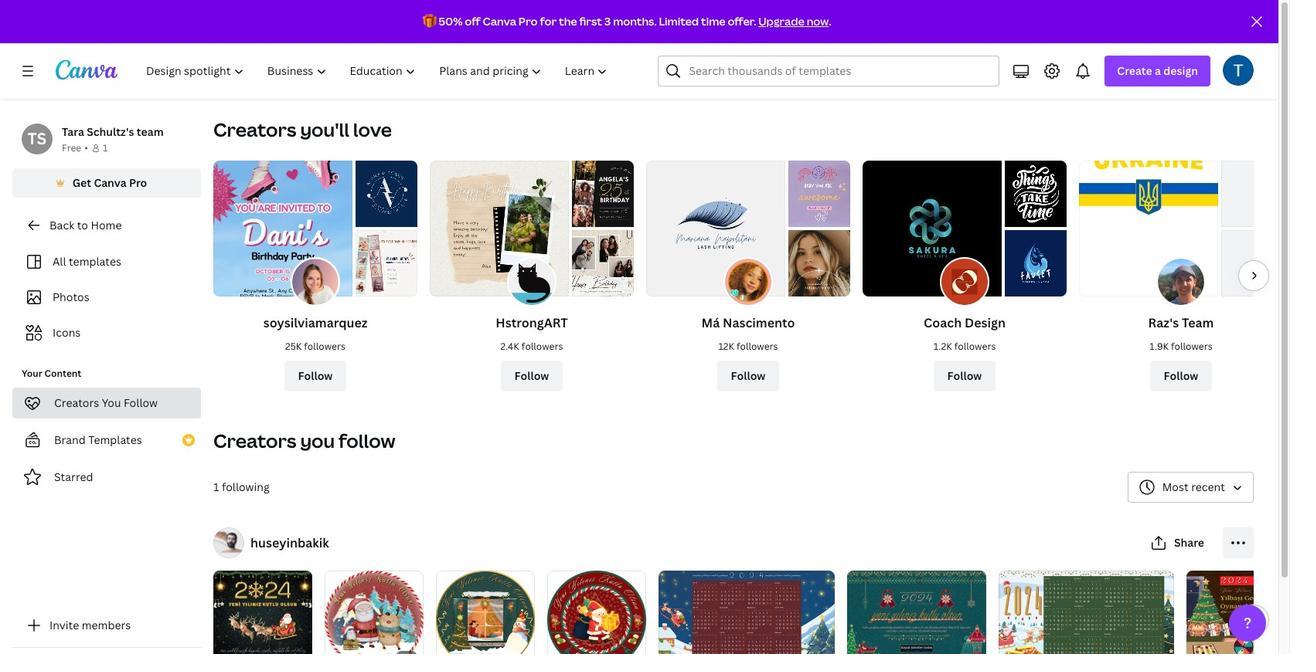 Task type: describe. For each thing, give the bounding box(es) containing it.
soysilviamarquez
[[263, 315, 368, 332]]

raz's
[[1149, 315, 1179, 332]]

follow button for má nascimento
[[718, 361, 779, 392]]

you'll
[[300, 117, 349, 142]]

back
[[49, 218, 74, 233]]

followers for soysilviamarquez
[[304, 340, 346, 353]]

creators for creators you'll love
[[213, 117, 297, 142]]

follow button for hstrongart
[[501, 361, 563, 392]]

huseyinbakik
[[251, 535, 329, 552]]

follow for hstrongart
[[515, 369, 549, 383]]

to
[[77, 218, 88, 233]]

create a design
[[1118, 63, 1199, 78]]

coach design link
[[924, 315, 1006, 332]]

3
[[605, 14, 611, 29]]

0 vertical spatial canva
[[483, 14, 517, 29]]

coach design
[[924, 315, 1006, 332]]

4 group from the left
[[547, 565, 646, 655]]

create
[[1118, 63, 1153, 78]]

canva inside 'button'
[[94, 176, 127, 190]]

invite members button
[[12, 611, 201, 642]]

25k followers
[[285, 340, 346, 353]]

creators you follow link
[[12, 388, 201, 419]]

follow right you
[[124, 396, 158, 411]]

hstrongart link
[[496, 315, 568, 332]]

brand
[[54, 433, 86, 448]]

your content
[[22, 367, 81, 380]]

a
[[1155, 63, 1161, 78]]

recent
[[1192, 480, 1226, 495]]

starred link
[[12, 462, 201, 493]]

2.4k followers
[[501, 340, 563, 353]]

follow for raz's team
[[1164, 369, 1199, 383]]

all
[[53, 254, 66, 269]]

🎁 50% off canva pro for the first 3 months. limited time offer. upgrade now .
[[423, 14, 832, 29]]

you
[[102, 396, 121, 411]]

tara
[[62, 124, 84, 139]]

upgrade now button
[[759, 14, 829, 29]]

months.
[[613, 14, 657, 29]]

3 group from the left
[[436, 565, 535, 655]]

share button
[[1144, 528, 1217, 559]]

7 group from the left
[[999, 565, 1175, 655]]

schultz's
[[87, 124, 134, 139]]

12k followers
[[719, 340, 778, 353]]

creators for creators you follow
[[213, 428, 297, 454]]

invite
[[49, 619, 79, 633]]

má
[[702, 315, 720, 332]]

free
[[62, 142, 81, 155]]

50%
[[439, 14, 463, 29]]

team
[[1182, 315, 1214, 332]]

nascimento
[[723, 315, 795, 332]]

top level navigation element
[[136, 56, 621, 87]]

creators you follow
[[213, 428, 396, 454]]

icons link
[[22, 319, 192, 348]]

free •
[[62, 142, 88, 155]]

following
[[222, 480, 270, 495]]

create a design button
[[1105, 56, 1211, 87]]

pro inside 'button'
[[129, 176, 147, 190]]

most
[[1163, 480, 1189, 495]]

first
[[580, 14, 602, 29]]

upgrade
[[759, 14, 805, 29]]

starred
[[54, 470, 93, 485]]

🎁
[[423, 14, 437, 29]]

creators for creators you follow
[[54, 396, 99, 411]]

icons
[[53, 326, 81, 340]]

raz's team link
[[1149, 315, 1214, 332]]

now
[[807, 14, 829, 29]]

get canva pro button
[[12, 169, 201, 198]]

followers for raz's team
[[1172, 340, 1213, 353]]

share
[[1174, 536, 1205, 550]]

followers for coach design
[[955, 340, 996, 353]]

offer.
[[728, 14, 756, 29]]

raz's team
[[1149, 315, 1214, 332]]

follow button for raz's team
[[1151, 361, 1212, 392]]

design
[[965, 315, 1006, 332]]

get canva pro
[[72, 176, 147, 190]]

tara schultz's team
[[62, 124, 164, 139]]

most recent
[[1163, 480, 1226, 495]]

1.9k followers
[[1150, 340, 1213, 353]]

1.9k
[[1150, 340, 1169, 353]]

follow for má nascimento
[[731, 369, 766, 383]]



Task type: vqa. For each thing, say whether or not it's contained in the screenshot.


Task type: locate. For each thing, give the bounding box(es) containing it.
1 for 1
[[103, 142, 108, 155]]

follow down 2.4k followers
[[515, 369, 549, 383]]

follow button down 1.9k followers
[[1151, 361, 1212, 392]]

follow down 1.9k followers
[[1164, 369, 1199, 383]]

team
[[137, 124, 164, 139]]

tara schultz's team element
[[22, 124, 53, 155]]

get
[[72, 176, 91, 190]]

canva right the off
[[483, 14, 517, 29]]

limited
[[659, 14, 699, 29]]

hstrongart
[[496, 315, 568, 332]]

design
[[1164, 63, 1199, 78]]

6 group from the left
[[847, 565, 987, 655]]

back to home
[[49, 218, 122, 233]]

brand templates link
[[12, 425, 201, 456]]

1 horizontal spatial 1
[[213, 480, 219, 495]]

0 vertical spatial 1
[[103, 142, 108, 155]]

creators down content
[[54, 396, 99, 411]]

members
[[82, 619, 131, 633]]

pro down team
[[129, 176, 147, 190]]

4 followers from the left
[[955, 340, 996, 353]]

canva right get
[[94, 176, 127, 190]]

2 follow button from the left
[[501, 361, 563, 392]]

1 horizontal spatial canva
[[483, 14, 517, 29]]

follow
[[298, 369, 333, 383], [515, 369, 549, 383], [731, 369, 766, 383], [948, 369, 982, 383], [1164, 369, 1199, 383], [124, 396, 158, 411]]

1 group from the left
[[213, 565, 312, 655]]

follow down 12k followers
[[731, 369, 766, 383]]

followers
[[304, 340, 346, 353], [522, 340, 563, 353], [737, 340, 778, 353], [955, 340, 996, 353], [1172, 340, 1213, 353]]

1 followers from the left
[[304, 340, 346, 353]]

1 left following
[[213, 480, 219, 495]]

1 follow button from the left
[[285, 361, 346, 392]]

canva
[[483, 14, 517, 29], [94, 176, 127, 190]]

you
[[300, 428, 335, 454]]

for
[[540, 14, 557, 29]]

25k
[[285, 340, 302, 353]]

2.4k
[[501, 340, 520, 353]]

3 followers from the left
[[737, 340, 778, 353]]

soysilviamarquez link
[[263, 315, 368, 332]]

Search search field
[[689, 56, 990, 86]]

creators
[[213, 117, 297, 142], [54, 396, 99, 411], [213, 428, 297, 454]]

brand templates
[[54, 433, 142, 448]]

1 vertical spatial 1
[[213, 480, 219, 495]]

Most recent button
[[1128, 472, 1254, 503]]

followers down nascimento
[[737, 340, 778, 353]]

pro left for
[[519, 14, 538, 29]]

12k
[[719, 340, 735, 353]]

creators left the you'll
[[213, 117, 297, 142]]

your
[[22, 367, 42, 380]]

home
[[91, 218, 122, 233]]

follow button down 2.4k followers
[[501, 361, 563, 392]]

off
[[465, 14, 481, 29]]

love
[[353, 117, 392, 142]]

templates
[[88, 433, 142, 448]]

1.2k
[[934, 340, 952, 353]]

follow button for coach design
[[934, 361, 996, 392]]

follow down 1.2k followers
[[948, 369, 982, 383]]

1 down schultz's
[[103, 142, 108, 155]]

pro
[[519, 14, 538, 29], [129, 176, 147, 190]]

1 horizontal spatial pro
[[519, 14, 538, 29]]

content
[[45, 367, 81, 380]]

follow button down 1.2k followers
[[934, 361, 996, 392]]

tara schultz image
[[1223, 55, 1254, 86]]

•
[[84, 142, 88, 155]]

templates
[[69, 254, 121, 269]]

follow button down 12k followers
[[718, 361, 779, 392]]

followers down soysilviamarquez link
[[304, 340, 346, 353]]

all templates link
[[22, 247, 192, 277]]

follow for coach design
[[948, 369, 982, 383]]

the
[[559, 14, 577, 29]]

all templates
[[53, 254, 121, 269]]

2 followers from the left
[[522, 340, 563, 353]]

followers down design
[[955, 340, 996, 353]]

followers down team
[[1172, 340, 1213, 353]]

None search field
[[658, 56, 1000, 87]]

follow
[[339, 428, 396, 454]]

3 follow button from the left
[[718, 361, 779, 392]]

coach
[[924, 315, 962, 332]]

0 horizontal spatial 1
[[103, 142, 108, 155]]

followers for má nascimento
[[737, 340, 778, 353]]

5 group from the left
[[659, 565, 835, 655]]

4 follow button from the left
[[934, 361, 996, 392]]

back to home link
[[12, 210, 201, 241]]

1 following
[[213, 480, 270, 495]]

1 for 1 following
[[213, 480, 219, 495]]

photos
[[53, 290, 89, 305]]

1 vertical spatial canva
[[94, 176, 127, 190]]

follow for soysilviamarquez
[[298, 369, 333, 383]]

0 vertical spatial creators
[[213, 117, 297, 142]]

0 horizontal spatial pro
[[129, 176, 147, 190]]

1 vertical spatial creators
[[54, 396, 99, 411]]

creators you'll love
[[213, 117, 392, 142]]

huseyinbakik link
[[251, 535, 329, 552]]

0 horizontal spatial canva
[[94, 176, 127, 190]]

time
[[701, 14, 726, 29]]

creators up following
[[213, 428, 297, 454]]

má nascimento
[[702, 315, 795, 332]]

follow button
[[285, 361, 346, 392], [501, 361, 563, 392], [718, 361, 779, 392], [934, 361, 996, 392], [1151, 361, 1212, 392]]

2 group from the left
[[325, 565, 424, 655]]

photos link
[[22, 283, 192, 312]]

followers for hstrongart
[[522, 340, 563, 353]]

1
[[103, 142, 108, 155], [213, 480, 219, 495]]

1 vertical spatial pro
[[129, 176, 147, 190]]

follow down 25k followers
[[298, 369, 333, 383]]

1.2k followers
[[934, 340, 996, 353]]

follow button down 25k followers
[[285, 361, 346, 392]]

5 followers from the left
[[1172, 340, 1213, 353]]

2 vertical spatial creators
[[213, 428, 297, 454]]

má nascimento link
[[702, 315, 795, 332]]

5 follow button from the left
[[1151, 361, 1212, 392]]

followers down the hstrongart
[[522, 340, 563, 353]]

follow button for soysilviamarquez
[[285, 361, 346, 392]]

group
[[213, 565, 312, 655], [325, 565, 424, 655], [436, 565, 535, 655], [547, 565, 646, 655], [659, 565, 835, 655], [847, 565, 987, 655], [999, 565, 1175, 655]]

invite members
[[49, 619, 131, 633]]

creators you follow
[[54, 396, 158, 411]]

tara schultz's team image
[[22, 124, 53, 155]]

0 vertical spatial pro
[[519, 14, 538, 29]]



